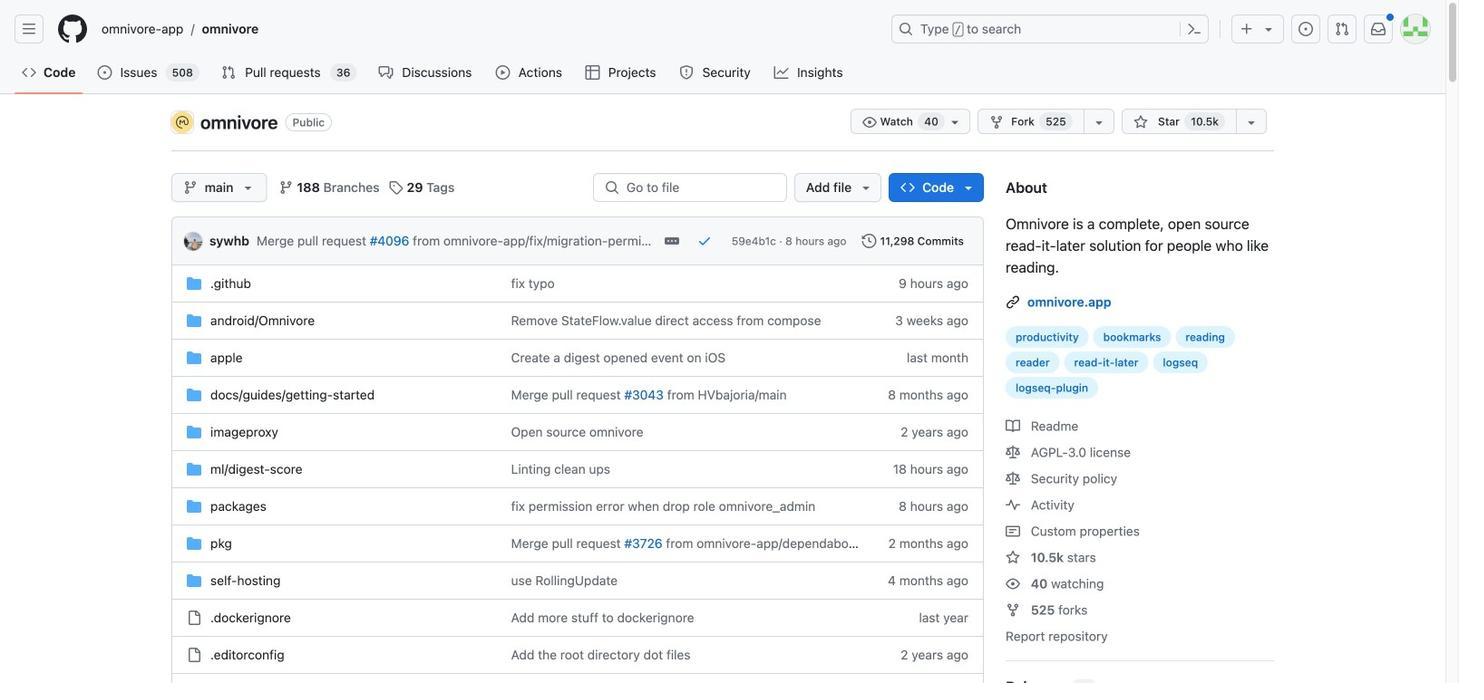 Task type: vqa. For each thing, say whether or not it's contained in the screenshot.
1st directory icon from the bottom of the page
yes



Task type: describe. For each thing, give the bounding box(es) containing it.
4 directory image from the top
[[187, 500, 201, 514]]

add this repository to a list image
[[1244, 115, 1259, 130]]

1 directory image from the top
[[187, 277, 201, 291]]

eye image
[[1006, 577, 1020, 592]]

note image
[[1006, 525, 1020, 539]]

inbox image
[[1371, 22, 1386, 36]]

2 directory image from the top
[[187, 388, 201, 403]]

1 directory image from the top
[[187, 351, 201, 365]]

code image
[[22, 65, 36, 80]]

link image
[[1006, 295, 1020, 310]]

eye image
[[863, 115, 877, 130]]

Go to file text field
[[627, 174, 768, 201]]

git pull request image for top issue opened "image"
[[1335, 22, 1349, 36]]

play image
[[495, 65, 510, 80]]

pulse image
[[1006, 498, 1020, 513]]

table image
[[585, 65, 600, 80]]

1 horizontal spatial repo forked image
[[1006, 604, 1020, 618]]

check image
[[697, 234, 712, 248]]

shield image
[[679, 65, 694, 80]]

0 vertical spatial repo forked image
[[990, 115, 1004, 130]]

0 vertical spatial issue opened image
[[1299, 22, 1313, 36]]

3 directory image from the top
[[187, 463, 201, 477]]



Task type: locate. For each thing, give the bounding box(es) containing it.
homepage image
[[58, 15, 87, 44]]

0 horizontal spatial git pull request image
[[221, 65, 236, 80]]

directory image
[[187, 351, 201, 365], [187, 388, 201, 403], [187, 463, 201, 477], [187, 500, 201, 514], [187, 574, 201, 589]]

10502 users starred this repository element
[[1185, 112, 1225, 131]]

1 horizontal spatial issue opened image
[[1299, 22, 1313, 36]]

issue opened image
[[1299, 22, 1313, 36], [97, 65, 112, 80]]

0 vertical spatial law image
[[1006, 446, 1020, 460]]

law image
[[1006, 446, 1020, 460], [1006, 472, 1020, 487]]

law image up pulse icon
[[1006, 472, 1020, 487]]

graph image
[[774, 65, 788, 80]]

issue opened image right triangle down icon
[[1299, 22, 1313, 36]]

search image
[[605, 180, 619, 195]]

command palette image
[[1187, 22, 1202, 36]]

5 directory image from the top
[[187, 574, 201, 589]]

repo forked image
[[990, 115, 1004, 130], [1006, 604, 1020, 618]]

1 law image from the top
[[1006, 446, 1020, 460]]

list
[[94, 15, 881, 44]]

comment discussion image
[[379, 65, 393, 80]]

0 horizontal spatial repo forked image
[[990, 115, 1004, 130]]

4 directory image from the top
[[187, 537, 201, 551]]

2 law image from the top
[[1006, 472, 1020, 487]]

1 vertical spatial issue opened image
[[97, 65, 112, 80]]

sywhb image
[[184, 233, 202, 251]]

git pull request image for leftmost issue opened "image"
[[221, 65, 236, 80]]

1 vertical spatial repo forked image
[[1006, 604, 1020, 618]]

2 directory image from the top
[[187, 314, 201, 328]]

tag image
[[389, 180, 403, 195]]

issue opened image right code icon
[[97, 65, 112, 80]]

star image
[[1006, 551, 1020, 565]]

1 vertical spatial law image
[[1006, 472, 1020, 487]]

1 horizontal spatial git pull request image
[[1335, 22, 1349, 36]]

git pull request image
[[1335, 22, 1349, 36], [221, 65, 236, 80]]

history image
[[862, 234, 876, 248]]

banner
[[0, 0, 1446, 94]]

book image
[[1006, 419, 1020, 434]]

git branch image
[[183, 180, 198, 195]]

see your forks of this repository image
[[1092, 115, 1106, 130]]

git branch image
[[279, 180, 293, 195]]

1 vertical spatial git pull request image
[[221, 65, 236, 80]]

0 horizontal spatial issue opened image
[[97, 65, 112, 80]]

open commit details image
[[665, 234, 679, 248]]

owner avatar image
[[171, 112, 193, 133]]

law image down the book icon
[[1006, 446, 1020, 460]]

0 vertical spatial git pull request image
[[1335, 22, 1349, 36]]

directory image
[[187, 277, 201, 291], [187, 314, 201, 328], [187, 425, 201, 440], [187, 537, 201, 551]]

star image
[[1133, 115, 1148, 130]]

triangle down image
[[1261, 22, 1276, 36]]

3 directory image from the top
[[187, 425, 201, 440]]



